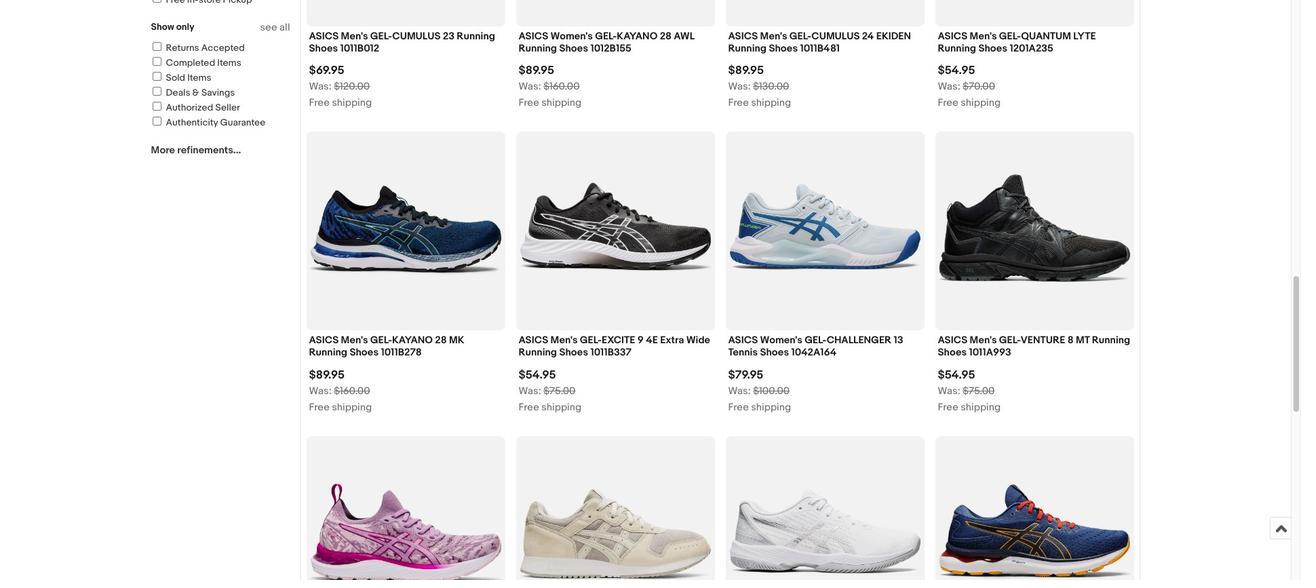 Task type: describe. For each thing, give the bounding box(es) containing it.
was: for asics men's gel-cumulus 24 ekiden running shoes 1011b481
[[728, 80, 751, 93]]

more refinements...
[[151, 144, 241, 157]]

awl
[[674, 30, 695, 43]]

$89.95 for asics women's gel-kayano 28 awl running shoes 1012b155
[[519, 64, 554, 77]]

mk
[[449, 334, 464, 347]]

28 for awl
[[660, 30, 672, 43]]

returns
[[166, 42, 199, 54]]

was: for asics men's gel-cumulus 23   running shoes 1011b012
[[309, 80, 332, 93]]

asics men's gel-cumulus 24 ekiden   running shoes 1011b481 image
[[726, 0, 924, 26]]

asics for asics men's gel-venture 8 mt   running shoes 1011a993
[[938, 334, 968, 347]]

$89.95 for asics men's gel-cumulus 24 ekiden running shoes 1011b481
[[728, 64, 764, 77]]

cumulus for $69.95
[[392, 30, 441, 43]]

Authenticity Guarantee checkbox
[[152, 117, 161, 126]]

1011a993
[[969, 346, 1011, 359]]

$130.00
[[753, 80, 789, 93]]

lyte
[[1073, 30, 1096, 43]]

running inside asics men's gel-kayano 28 mk running shoes 1011b278
[[309, 346, 347, 359]]

4e
[[646, 334, 658, 347]]

shoes inside asics men's gel-excite 9 4e extra wide running shoes 1011b337
[[559, 346, 588, 359]]

deals & savings
[[166, 87, 235, 98]]

more refinements... button
[[151, 144, 241, 157]]

asics women's gel-challenger 13 tennis shoes 1042a164 link
[[728, 334, 922, 363]]

asics men's gel-excite 9 4e extra wide running shoes 1011b337 link
[[519, 334, 712, 363]]

8
[[1068, 334, 1074, 347]]

$69.95
[[309, 64, 344, 77]]

running inside asics men's gel-venture 8 mt   running shoes 1011a993
[[1092, 334, 1130, 347]]

gel- for asics men's gel-excite 9 4e extra wide running shoes 1011b337
[[580, 334, 602, 347]]

$69.95 was: $120.00 free shipping
[[309, 64, 372, 109]]

$75.00 for running
[[543, 384, 576, 397]]

asics men's gel-kayano 28 mk running shoes 1011b278 link
[[309, 334, 502, 363]]

asics women's gel-kayano 28 awl running shoes 1012b155 link
[[519, 30, 712, 58]]

returns accepted
[[166, 42, 245, 54]]

free for asics women's gel-kayano 28 awl running shoes 1012b155
[[519, 96, 539, 109]]

only
[[176, 21, 194, 33]]

28 for mk
[[435, 334, 447, 347]]

was: for asics women's gel-kayano 28 awl running shoes 1012b155
[[519, 80, 541, 93]]

authenticity guarantee
[[166, 117, 266, 128]]

guarantee
[[220, 117, 266, 128]]

$54.95 for asics men's gel-venture 8 mt   running shoes 1011a993
[[938, 368, 975, 382]]

1011b278
[[381, 346, 422, 359]]

men's for asics men's gel-cumulus 24 ekiden running shoes 1011b481
[[760, 30, 787, 43]]

$54.95 was: $75.00 free shipping for 1011a993
[[938, 368, 1001, 413]]

mt
[[1076, 334, 1090, 347]]

$54.95 for asics men's gel-excite 9 4e extra wide running shoes 1011b337
[[519, 368, 556, 382]]

was: for asics men's gel-kayano 28 mk running shoes 1011b278
[[309, 384, 332, 397]]

authorized
[[166, 102, 213, 113]]

free for asics men's gel-venture 8 mt   running shoes 1011a993
[[938, 401, 959, 413]]

running inside asics women's gel-kayano 28 awl running shoes 1012b155
[[519, 42, 557, 55]]

asics women's gel-challenger 13 tennis shoes 1042a164
[[728, 334, 903, 359]]

asics for asics men's gel-kayano 28 mk running shoes 1011b278
[[309, 334, 339, 347]]

shoes inside "asics men's gel-quantum lyte running shoes 1201a235"
[[979, 42, 1007, 55]]

shipping for asics men's gel-quantum lyte running shoes 1201a235
[[961, 96, 1001, 109]]

shoes inside asics men's gel-kayano 28 mk running shoes 1011b278
[[350, 346, 379, 359]]

&
[[192, 87, 199, 98]]

shipping for asics women's gel-challenger 13 tennis shoes 1042a164
[[751, 401, 791, 413]]

asics for asics women's gel-kayano 28 awl running shoes 1012b155
[[519, 30, 548, 43]]

asics women's gel-cumulus 23 mk   running shoes 1012a886 image
[[306, 436, 505, 580]]

quantum
[[1021, 30, 1071, 43]]

$89.95 was: $130.00 free shipping
[[728, 64, 791, 109]]

asics for asics men's gel-excite 9 4e extra wide running shoes 1011b337
[[519, 334, 548, 347]]

gel- for asics men's gel-kayano 28 mk running shoes 1011b278
[[370, 334, 392, 347]]

asics women's gel-kayano 28 awl running shoes 1012b155
[[519, 30, 695, 55]]

men's for asics men's gel-cumulus 23   running shoes 1011b012
[[341, 30, 368, 43]]

1011b337
[[590, 346, 631, 359]]

asics men's gel-nimbus 24   running shoes 1011b539 image
[[935, 436, 1134, 580]]

wide
[[686, 334, 710, 347]]

free for asics men's gel-cumulus 24 ekiden running shoes 1011b481
[[728, 96, 749, 109]]

asics for asics men's gel-cumulus 24 ekiden running shoes 1011b481
[[728, 30, 758, 43]]

excite
[[602, 334, 635, 347]]

deals
[[166, 87, 190, 98]]

accepted
[[201, 42, 245, 54]]

extra
[[660, 334, 684, 347]]

was: for asics men's gel-quantum lyte running shoes 1201a235
[[938, 80, 960, 93]]

refinements...
[[177, 144, 241, 157]]

$89.95 for asics men's gel-kayano 28 mk running shoes 1011b278
[[309, 368, 345, 382]]

men's for asics men's gel-quantum lyte running shoes 1201a235
[[970, 30, 997, 43]]

items for sold items
[[187, 72, 211, 83]]

9
[[638, 334, 644, 347]]

shipping for asics men's gel-cumulus 23   running shoes 1011b012
[[332, 96, 372, 109]]

ekiden
[[876, 30, 911, 43]]

was: for asics men's gel-venture 8 mt   running shoes 1011a993
[[938, 384, 960, 397]]

asics for asics men's gel-quantum lyte running shoes 1201a235
[[938, 30, 968, 43]]

shipping for asics women's gel-kayano 28 awl running shoes 1012b155
[[542, 96, 581, 109]]

23
[[443, 30, 455, 43]]

kayano for 1011b278
[[392, 334, 433, 347]]

asics men's gel-cumulus 24 ekiden running shoes 1011b481 link
[[728, 30, 922, 58]]

asics men's lyte classic   sportstyle shoes 1201a103 image
[[516, 436, 715, 580]]

Completed Items checkbox
[[152, 57, 161, 66]]

1042a164
[[791, 346, 837, 359]]

men's for asics men's gel-venture 8 mt   running shoes 1011a993
[[970, 334, 997, 347]]

shipping for asics men's gel-cumulus 24 ekiden running shoes 1011b481
[[751, 96, 791, 109]]

show
[[151, 21, 174, 33]]

see
[[260, 21, 277, 34]]

completed items link
[[150, 57, 241, 69]]

running inside asics men's gel-cumulus 23   running shoes 1011b012
[[457, 30, 495, 43]]



Task type: locate. For each thing, give the bounding box(es) containing it.
1 horizontal spatial kayano
[[617, 30, 658, 43]]

cumulus for $89.95
[[812, 30, 860, 43]]

asics inside asics women's gel-kayano 28 awl running shoes 1012b155
[[519, 30, 548, 43]]

free inside $89.95 was: $130.00 free shipping
[[728, 96, 749, 109]]

asics men's gel-quantum lyte   running shoes 1201a235 image
[[935, 0, 1134, 26]]

$89.95 was: $160.00 free shipping for men's
[[309, 368, 372, 413]]

asics men's gel-excite 9 4e extra wide running shoes 1011b337
[[519, 334, 710, 359]]

$160.00 for 1011b278
[[334, 384, 370, 397]]

free for asics men's gel-excite 9 4e extra wide running shoes 1011b337
[[519, 401, 539, 413]]

women's right tennis
[[760, 334, 802, 347]]

shoes right tennis
[[760, 346, 789, 359]]

0 vertical spatial 28
[[660, 30, 672, 43]]

asics men's gel-kayano 28 mk   running shoes 1011b278 image
[[306, 132, 505, 330]]

$89.95 inside $89.95 was: $130.00 free shipping
[[728, 64, 764, 77]]

0 horizontal spatial $89.95 was: $160.00 free shipping
[[309, 368, 372, 413]]

men's inside "asics men's gel-quantum lyte running shoes 1201a235"
[[970, 30, 997, 43]]

men's up $69.95
[[341, 30, 368, 43]]

Returns Accepted checkbox
[[152, 42, 161, 51]]

0 horizontal spatial cumulus
[[392, 30, 441, 43]]

$54.95 was: $70.00 free shipping
[[938, 64, 1001, 109]]

shoes left 1011b337
[[559, 346, 588, 359]]

authorized seller
[[166, 102, 240, 113]]

men's inside asics men's gel-cumulus 24 ekiden running shoes 1011b481
[[760, 30, 787, 43]]

running inside asics men's gel-excite 9 4e extra wide running shoes 1011b337
[[519, 346, 557, 359]]

women's down asics women's gel-kayano 28 awl   running shoes 1012b155 image
[[551, 30, 593, 43]]

28 inside asics women's gel-kayano 28 awl running shoes 1012b155
[[660, 30, 672, 43]]

2 $54.95 was: $75.00 free shipping from the left
[[938, 368, 1001, 413]]

$100.00
[[753, 384, 790, 397]]

Deals & Savings checkbox
[[152, 87, 161, 96]]

was: inside '$54.95 was: $70.00 free shipping'
[[938, 80, 960, 93]]

$54.95 was: $75.00 free shipping for running
[[519, 368, 581, 413]]

asics inside asics men's gel-cumulus 23   running shoes 1011b012
[[309, 30, 339, 43]]

0 horizontal spatial 28
[[435, 334, 447, 347]]

shipping inside $89.95 was: $130.00 free shipping
[[751, 96, 791, 109]]

challenger
[[827, 334, 892, 347]]

asics men's gel-venture 8 mt   running shoes 1011a993 link
[[938, 334, 1131, 363]]

women's inside asics women's gel-kayano 28 awl running shoes 1012b155
[[551, 30, 593, 43]]

free for asics men's gel-cumulus 23   running shoes 1011b012
[[309, 96, 330, 109]]

see all
[[260, 21, 290, 34]]

men's left the 1011b278
[[341, 334, 368, 347]]

0 horizontal spatial $54.95 was: $75.00 free shipping
[[519, 368, 581, 413]]

men's left 1011b337
[[551, 334, 578, 347]]

$120.00
[[334, 80, 370, 93]]

shipping for asics men's gel-excite 9 4e extra wide running shoes 1011b337
[[542, 401, 581, 413]]

gel- inside "asics men's gel-quantum lyte running shoes 1201a235"
[[999, 30, 1021, 43]]

completed
[[166, 57, 215, 69]]

2 $75.00 from the left
[[963, 384, 995, 397]]

asics men's gel-quantum lyte running shoes 1201a235
[[938, 30, 1096, 55]]

shipping inside '$54.95 was: $70.00 free shipping'
[[961, 96, 1001, 109]]

more
[[151, 144, 175, 157]]

0 vertical spatial $89.95 was: $160.00 free shipping
[[519, 64, 581, 109]]

men's left 1201a235
[[970, 30, 997, 43]]

shoes left the 1011b278
[[350, 346, 379, 359]]

asics women's gel-challenger 13   tennis shoes 1042a164 image
[[726, 132, 924, 330]]

shipping
[[332, 96, 372, 109], [542, 96, 581, 109], [751, 96, 791, 109], [961, 96, 1001, 109], [332, 401, 372, 413], [542, 401, 581, 413], [751, 401, 791, 413], [961, 401, 1001, 413]]

2 horizontal spatial $89.95
[[728, 64, 764, 77]]

kayano for 1012b155
[[617, 30, 658, 43]]

was:
[[309, 80, 332, 93], [519, 80, 541, 93], [728, 80, 751, 93], [938, 80, 960, 93], [309, 384, 332, 397], [519, 384, 541, 397], [728, 384, 751, 397], [938, 384, 960, 397]]

running inside asics men's gel-cumulus 24 ekiden running shoes 1011b481
[[728, 42, 767, 55]]

0 horizontal spatial kayano
[[392, 334, 433, 347]]

$54.95 inside '$54.95 was: $70.00 free shipping'
[[938, 64, 975, 77]]

1 horizontal spatial 28
[[660, 30, 672, 43]]

gel- for asics women's gel-challenger 13 tennis shoes 1042a164
[[805, 334, 827, 347]]

was: inside $79.95 was: $100.00 free shipping
[[728, 384, 751, 397]]

$79.95
[[728, 368, 764, 382]]

1 vertical spatial items
[[187, 72, 211, 83]]

$89.95 was: $160.00 free shipping for women's
[[519, 64, 581, 109]]

men's inside asics men's gel-excite 9 4e extra wide running shoes 1011b337
[[551, 334, 578, 347]]

$75.00 for 1011a993
[[963, 384, 995, 397]]

authorized seller link
[[150, 102, 240, 113]]

free for asics men's gel-quantum lyte running shoes 1201a235
[[938, 96, 959, 109]]

gel- inside asics men's gel-venture 8 mt   running shoes 1011a993
[[999, 334, 1021, 347]]

tennis
[[728, 346, 758, 359]]

gel- for asics men's gel-quantum lyte running shoes 1201a235
[[999, 30, 1021, 43]]

asics inside asics men's gel-cumulus 24 ekiden running shoes 1011b481
[[728, 30, 758, 43]]

items down "accepted"
[[217, 57, 241, 69]]

asics women's gel-kayano 28 awl   running shoes 1012b155 image
[[516, 0, 715, 26]]

asics men's gel-venture 8 mt   running shoes 1011a993 image
[[935, 132, 1134, 330]]

28 left mk
[[435, 334, 447, 347]]

asics men's gel-cumulus 23   running shoes 1011b012 image
[[306, 0, 505, 26]]

asics for asics men's gel-cumulus 23   running shoes 1011b012
[[309, 30, 339, 43]]

0 horizontal spatial $160.00
[[334, 384, 370, 397]]

asics men's gel-excite 9 4e extra wide running shoes 1011b337 image
[[516, 132, 715, 330]]

28 inside asics men's gel-kayano 28 mk running shoes 1011b278
[[435, 334, 447, 347]]

shoes inside asics men's gel-cumulus 23   running shoes 1011b012
[[309, 42, 338, 55]]

seller
[[215, 102, 240, 113]]

1 horizontal spatial $75.00
[[963, 384, 995, 397]]

1 vertical spatial kayano
[[392, 334, 433, 347]]

0 horizontal spatial women's
[[551, 30, 593, 43]]

authenticity
[[166, 117, 218, 128]]

free inside $69.95 was: $120.00 free shipping
[[309, 96, 330, 109]]

free inside '$54.95 was: $70.00 free shipping'
[[938, 96, 959, 109]]

1 horizontal spatial $89.95
[[519, 64, 554, 77]]

savings
[[201, 87, 235, 98]]

gel- for asics men's gel-cumulus 23   running shoes 1011b012
[[370, 30, 392, 43]]

0 vertical spatial women's
[[551, 30, 593, 43]]

asics inside "asics men's gel-quantum lyte running shoes 1201a235"
[[938, 30, 968, 43]]

items for completed items
[[217, 57, 241, 69]]

gel- inside asics women's gel-kayano 28 awl running shoes 1012b155
[[595, 30, 617, 43]]

$70.00
[[963, 80, 995, 93]]

shoes inside asics women's gel-kayano 28 awl running shoes 1012b155
[[559, 42, 588, 55]]

shipping inside $79.95 was: $100.00 free shipping
[[751, 401, 791, 413]]

shoes inside asics men's gel-venture 8 mt   running shoes 1011a993
[[938, 346, 967, 359]]

men's inside asics men's gel-kayano 28 mk running shoes 1011b278
[[341, 334, 368, 347]]

1 horizontal spatial $54.95 was: $75.00 free shipping
[[938, 368, 1001, 413]]

was: inside $89.95 was: $130.00 free shipping
[[728, 80, 751, 93]]

asics inside asics men's gel-kayano 28 mk running shoes 1011b278
[[309, 334, 339, 347]]

$160.00 down asics men's gel-kayano 28 mk running shoes 1011b278
[[334, 384, 370, 397]]

kayano
[[617, 30, 658, 43], [392, 334, 433, 347]]

shoes left the 1011b481
[[769, 42, 798, 55]]

kayano down asics women's gel-kayano 28 awl   running shoes 1012b155 image
[[617, 30, 658, 43]]

24
[[862, 30, 874, 43]]

gel- for asics men's gel-venture 8 mt   running shoes 1011a993
[[999, 334, 1021, 347]]

gel- inside asics men's gel-cumulus 24 ekiden running shoes 1011b481
[[790, 30, 812, 43]]

asics inside the "asics women's gel-challenger 13 tennis shoes 1042a164"
[[728, 334, 758, 347]]

cumulus down asics men's gel-cumulus 23   running shoes 1011b012 image
[[392, 30, 441, 43]]

shoes inside the "asics women's gel-challenger 13 tennis shoes 1042a164"
[[760, 346, 789, 359]]

see all button
[[260, 21, 290, 34]]

returns accepted link
[[150, 42, 245, 54]]

1 horizontal spatial women's
[[760, 334, 802, 347]]

shoes up $69.95
[[309, 42, 338, 55]]

men's inside asics men's gel-cumulus 23   running shoes 1011b012
[[341, 30, 368, 43]]

free
[[309, 96, 330, 109], [519, 96, 539, 109], [728, 96, 749, 109], [938, 96, 959, 109], [309, 401, 330, 413], [519, 401, 539, 413], [728, 401, 749, 413], [938, 401, 959, 413]]

1 horizontal spatial $160.00
[[543, 80, 580, 93]]

free for asics women's gel-challenger 13 tennis shoes 1042a164
[[728, 401, 749, 413]]

1011b481
[[800, 42, 840, 55]]

1 horizontal spatial cumulus
[[812, 30, 860, 43]]

gel- for asics men's gel-cumulus 24 ekiden running shoes 1011b481
[[790, 30, 812, 43]]

free inside $79.95 was: $100.00 free shipping
[[728, 401, 749, 413]]

shoes
[[309, 42, 338, 55], [559, 42, 588, 55], [769, 42, 798, 55], [979, 42, 1007, 55], [350, 346, 379, 359], [559, 346, 588, 359], [760, 346, 789, 359], [938, 346, 967, 359]]

0 horizontal spatial items
[[187, 72, 211, 83]]

gel- inside asics men's gel-excite 9 4e extra wide running shoes 1011b337
[[580, 334, 602, 347]]

kayano inside asics women's gel-kayano 28 awl running shoes 1012b155
[[617, 30, 658, 43]]

deals & savings link
[[150, 87, 235, 98]]

asics men's gel-venture 8 mt   running shoes 1011a993
[[938, 334, 1130, 359]]

was: inside $69.95 was: $120.00 free shipping
[[309, 80, 332, 93]]

1 horizontal spatial items
[[217, 57, 241, 69]]

gel- inside asics men's gel-kayano 28 mk running shoes 1011b278
[[370, 334, 392, 347]]

asics men's gel-cumulus 24 ekiden running shoes 1011b481
[[728, 30, 911, 55]]

$160.00 for 1012b155
[[543, 80, 580, 93]]

shipping for asics men's gel-kayano 28 mk running shoes 1011b278
[[332, 401, 372, 413]]

1 cumulus from the left
[[392, 30, 441, 43]]

asics inside asics men's gel-excite 9 4e extra wide running shoes 1011b337
[[519, 334, 548, 347]]

asics men's gel-kayano 28 mk running shoes 1011b278
[[309, 334, 464, 359]]

1201a235
[[1010, 42, 1054, 55]]

shipping for asics men's gel-venture 8 mt   running shoes 1011a993
[[961, 401, 1001, 413]]

all
[[280, 21, 290, 34]]

$54.95 for asics men's gel-quantum lyte running shoes 1201a235
[[938, 64, 975, 77]]

cumulus
[[392, 30, 441, 43], [812, 30, 860, 43]]

items
[[217, 57, 241, 69], [187, 72, 211, 83]]

asics
[[309, 30, 339, 43], [519, 30, 548, 43], [728, 30, 758, 43], [938, 30, 968, 43], [309, 334, 339, 347], [519, 334, 548, 347], [728, 334, 758, 347], [938, 334, 968, 347]]

venture
[[1021, 334, 1065, 347]]

28
[[660, 30, 672, 43], [435, 334, 447, 347]]

1 $54.95 was: $75.00 free shipping from the left
[[519, 368, 581, 413]]

men's left the 1011b481
[[760, 30, 787, 43]]

1012b155
[[590, 42, 632, 55]]

cumulus inside asics men's gel-cumulus 23   running shoes 1011b012
[[392, 30, 441, 43]]

0 horizontal spatial $89.95
[[309, 368, 345, 382]]

women's inside the "asics women's gel-challenger 13 tennis shoes 1042a164"
[[760, 334, 802, 347]]

gel-
[[370, 30, 392, 43], [595, 30, 617, 43], [790, 30, 812, 43], [999, 30, 1021, 43], [370, 334, 392, 347], [580, 334, 602, 347], [805, 334, 827, 347], [999, 334, 1021, 347]]

2 cumulus from the left
[[812, 30, 860, 43]]

1 $75.00 from the left
[[543, 384, 576, 397]]

men's for asics men's gel-excite 9 4e extra wide running shoes 1011b337
[[551, 334, 578, 347]]

shoes left 1011a993
[[938, 346, 967, 359]]

cumulus down asics men's gel-cumulus 24 ekiden   running shoes 1011b481 image
[[812, 30, 860, 43]]

men's
[[341, 30, 368, 43], [760, 30, 787, 43], [970, 30, 997, 43], [341, 334, 368, 347], [551, 334, 578, 347], [970, 334, 997, 347]]

asics for asics women's gel-challenger 13 tennis shoes 1042a164
[[728, 334, 758, 347]]

0 horizontal spatial $75.00
[[543, 384, 576, 397]]

women's
[[551, 30, 593, 43], [760, 334, 802, 347]]

sold items
[[166, 72, 211, 83]]

completed items
[[166, 57, 241, 69]]

13
[[894, 334, 903, 347]]

0 vertical spatial kayano
[[617, 30, 658, 43]]

asics men's gel-quantum lyte running shoes 1201a235 link
[[938, 30, 1131, 58]]

$160.00 down asics women's gel-kayano 28 awl running shoes 1012b155 at the top of the page
[[543, 80, 580, 93]]

$54.95 was: $75.00 free shipping
[[519, 368, 581, 413], [938, 368, 1001, 413]]

asics women's solution swift ff   pickleball shoes 1042a197 image
[[726, 436, 924, 580]]

$89.95
[[519, 64, 554, 77], [728, 64, 764, 77], [309, 368, 345, 382]]

sold
[[166, 72, 185, 83]]

running inside "asics men's gel-quantum lyte running shoes 1201a235"
[[938, 42, 976, 55]]

sold items link
[[150, 72, 211, 83]]

gel- inside asics men's gel-cumulus 23   running shoes 1011b012
[[370, 30, 392, 43]]

free for asics men's gel-kayano 28 mk running shoes 1011b278
[[309, 401, 330, 413]]

$75.00
[[543, 384, 576, 397], [963, 384, 995, 397]]

gel- inside the "asics women's gel-challenger 13 tennis shoes 1042a164"
[[805, 334, 827, 347]]

$89.95 was: $160.00 free shipping
[[519, 64, 581, 109], [309, 368, 372, 413]]

1 vertical spatial women's
[[760, 334, 802, 347]]

asics men's gel-cumulus 23   running shoes 1011b012
[[309, 30, 495, 55]]

28 left awl on the right of the page
[[660, 30, 672, 43]]

$79.95 was: $100.00 free shipping
[[728, 368, 791, 413]]

men's for asics men's gel-kayano 28 mk running shoes 1011b278
[[341, 334, 368, 347]]

shipping inside $69.95 was: $120.00 free shipping
[[332, 96, 372, 109]]

0 vertical spatial items
[[217, 57, 241, 69]]

show only
[[151, 21, 194, 33]]

cumulus inside asics men's gel-cumulus 24 ekiden running shoes 1011b481
[[812, 30, 860, 43]]

Authorized Seller checkbox
[[152, 102, 161, 111]]

gel- for asics women's gel-kayano 28 awl running shoes 1012b155
[[595, 30, 617, 43]]

was: for asics men's gel-excite 9 4e extra wide running shoes 1011b337
[[519, 384, 541, 397]]

1011b012
[[340, 42, 379, 55]]

was: for asics women's gel-challenger 13 tennis shoes 1042a164
[[728, 384, 751, 397]]

kayano left mk
[[392, 334, 433, 347]]

Sold Items checkbox
[[152, 72, 161, 81]]

shoes left 1012b155 at the top of the page
[[559, 42, 588, 55]]

1 vertical spatial 28
[[435, 334, 447, 347]]

shoes inside asics men's gel-cumulus 24 ekiden running shoes 1011b481
[[769, 42, 798, 55]]

1 horizontal spatial $89.95 was: $160.00 free shipping
[[519, 64, 581, 109]]

kayano inside asics men's gel-kayano 28 mk running shoes 1011b278
[[392, 334, 433, 347]]

running
[[457, 30, 495, 43], [519, 42, 557, 55], [728, 42, 767, 55], [938, 42, 976, 55], [1092, 334, 1130, 347], [309, 346, 347, 359], [519, 346, 557, 359]]

shoes left 1201a235
[[979, 42, 1007, 55]]

items up deals & savings
[[187, 72, 211, 83]]

asics inside asics men's gel-venture 8 mt   running shoes 1011a993
[[938, 334, 968, 347]]

1 vertical spatial $89.95 was: $160.00 free shipping
[[309, 368, 372, 413]]

men's left the venture
[[970, 334, 997, 347]]

men's inside asics men's gel-venture 8 mt   running shoes 1011a993
[[970, 334, 997, 347]]

0 vertical spatial $160.00
[[543, 80, 580, 93]]

women's for $79.95
[[760, 334, 802, 347]]

authenticity guarantee link
[[150, 117, 266, 128]]

Free In-store Pickup checkbox
[[152, 0, 161, 3]]

women's for $89.95
[[551, 30, 593, 43]]

1 vertical spatial $160.00
[[334, 384, 370, 397]]

asics men's gel-cumulus 23   running shoes 1011b012 link
[[309, 30, 502, 58]]



Task type: vqa. For each thing, say whether or not it's contained in the screenshot.
the right Items
yes



